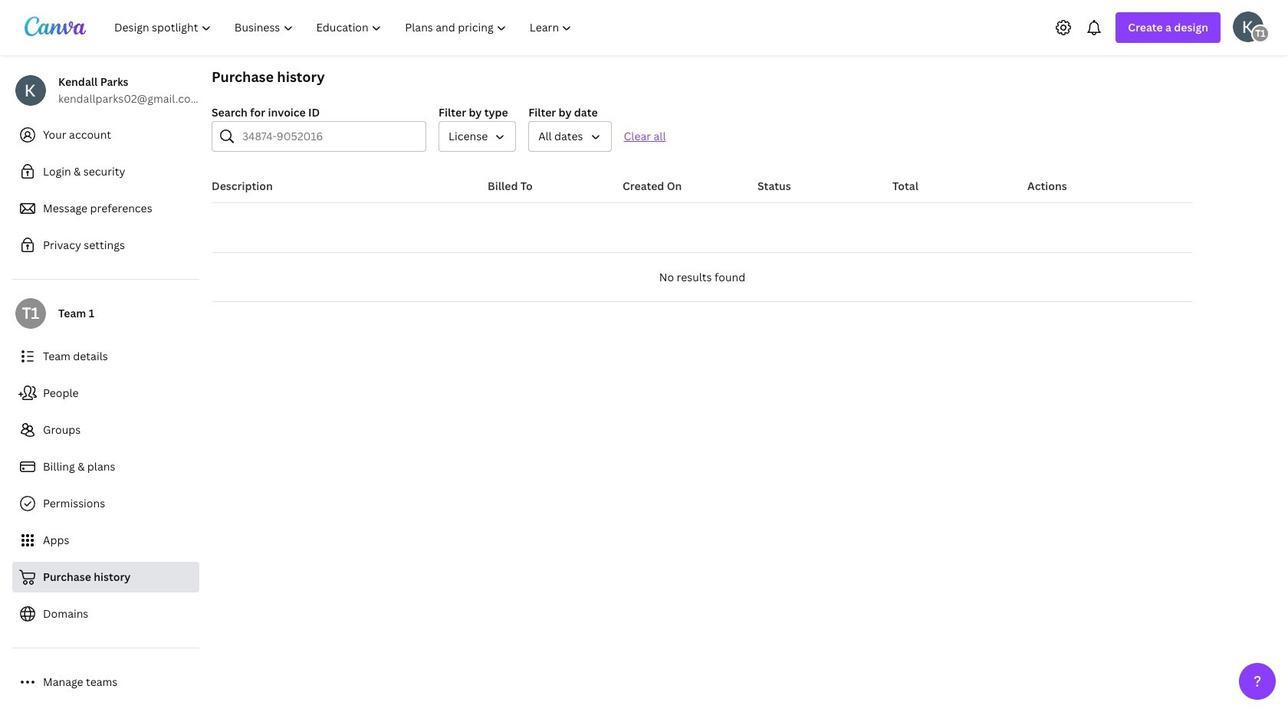 Task type: locate. For each thing, give the bounding box(es) containing it.
0 vertical spatial team 1 image
[[1251, 24, 1270, 43]]

0 horizontal spatial team 1 image
[[15, 298, 46, 329]]

1 vertical spatial team 1 image
[[15, 298, 46, 329]]

1 horizontal spatial team 1 element
[[1251, 24, 1270, 43]]

None button
[[439, 121, 516, 152], [528, 121, 611, 152], [439, 121, 516, 152], [528, 121, 611, 152]]

kendall parks image
[[1233, 11, 1263, 42]]

0 vertical spatial team 1 element
[[1251, 24, 1270, 43]]

team 1 element
[[1251, 24, 1270, 43], [15, 298, 46, 329]]

0 horizontal spatial team 1 element
[[15, 298, 46, 329]]

team 1 image
[[1251, 24, 1270, 43], [15, 298, 46, 329]]

1 horizontal spatial team 1 image
[[1251, 24, 1270, 43]]



Task type: describe. For each thing, give the bounding box(es) containing it.
34874-9052016 text field
[[242, 122, 416, 151]]

top level navigation element
[[104, 12, 585, 43]]

1 vertical spatial team 1 element
[[15, 298, 46, 329]]



Task type: vqa. For each thing, say whether or not it's contained in the screenshot.
the middle these
no



